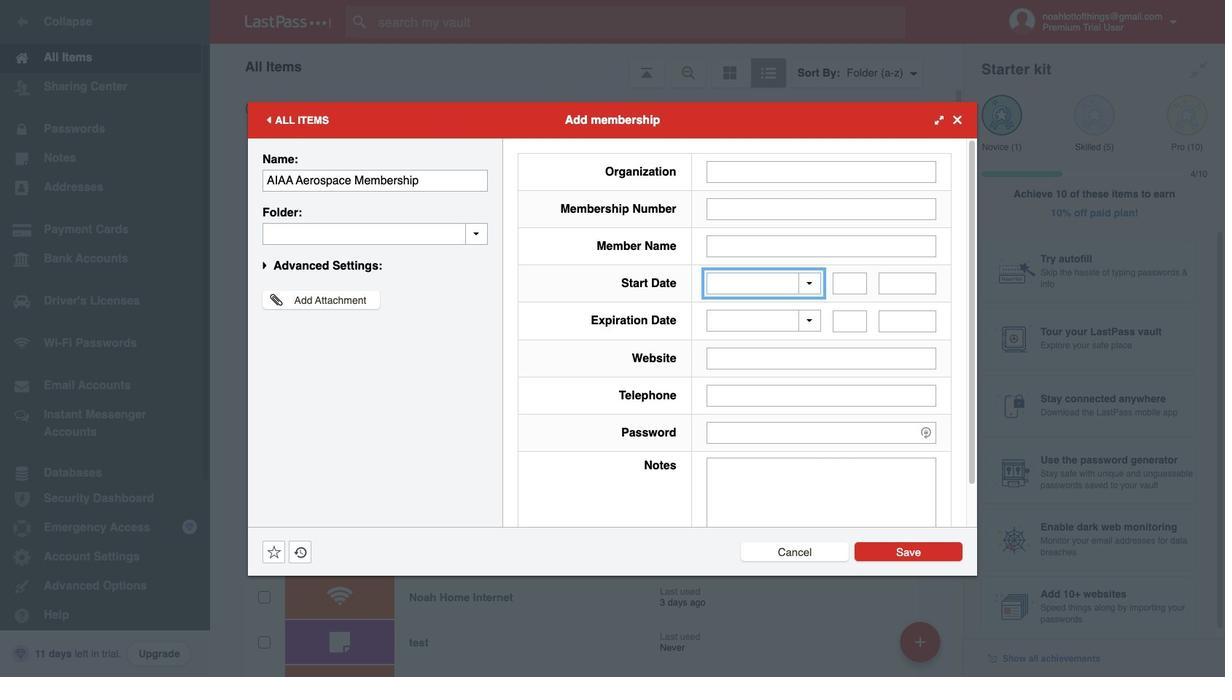 Task type: vqa. For each thing, say whether or not it's contained in the screenshot.
Main content main content
no



Task type: describe. For each thing, give the bounding box(es) containing it.
main navigation navigation
[[0, 0, 210, 678]]

lastpass image
[[245, 15, 331, 28]]

vault options navigation
[[210, 44, 965, 88]]

new item image
[[916, 637, 926, 648]]

new item navigation
[[895, 618, 950, 678]]

search my vault text field
[[346, 6, 929, 38]]

Search search field
[[346, 6, 929, 38]]



Task type: locate. For each thing, give the bounding box(es) containing it.
dialog
[[248, 102, 978, 576]]

None password field
[[707, 422, 937, 444]]

None text field
[[707, 161, 937, 183], [707, 198, 937, 220], [263, 223, 488, 245], [879, 273, 937, 295], [879, 310, 937, 332], [707, 348, 937, 370], [707, 385, 937, 407], [707, 161, 937, 183], [707, 198, 937, 220], [263, 223, 488, 245], [879, 273, 937, 295], [879, 310, 937, 332], [707, 348, 937, 370], [707, 385, 937, 407]]

None text field
[[263, 170, 488, 192], [707, 235, 937, 257], [833, 273, 868, 295], [833, 310, 868, 332], [707, 458, 937, 548], [263, 170, 488, 192], [707, 235, 937, 257], [833, 273, 868, 295], [833, 310, 868, 332], [707, 458, 937, 548]]



